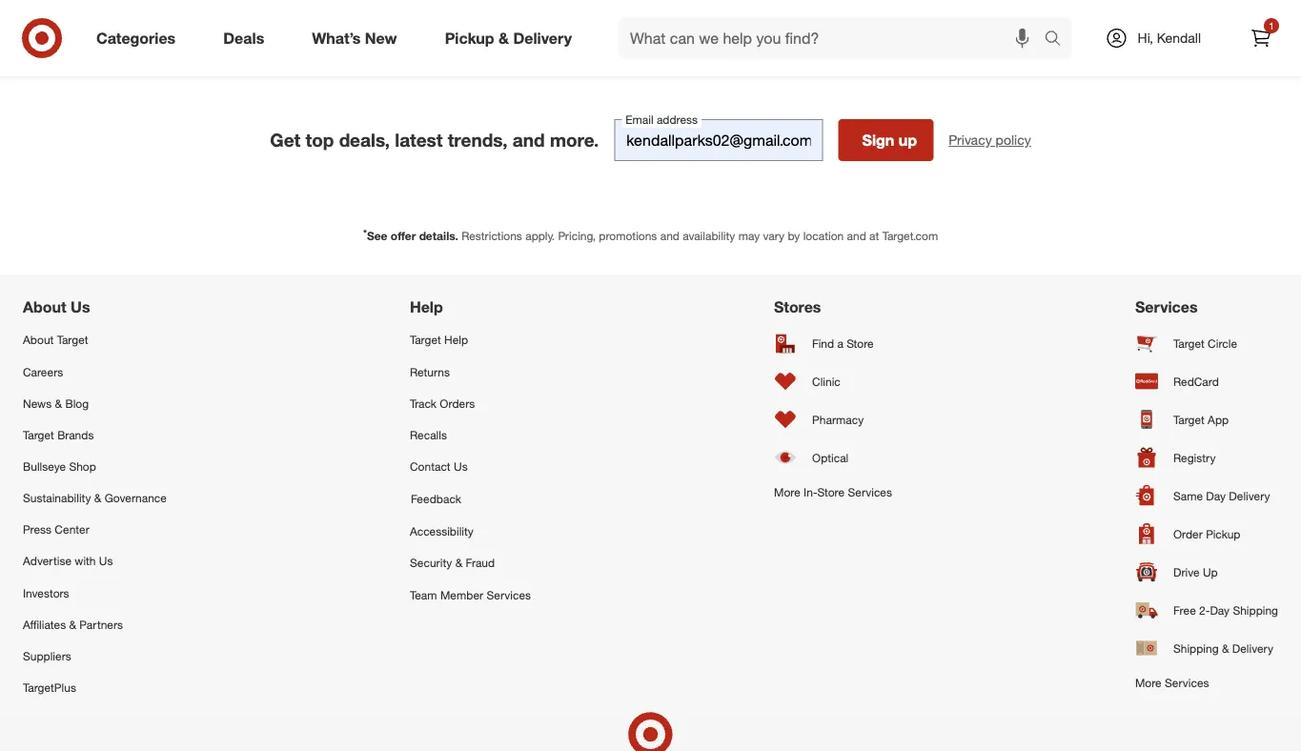 Task type: describe. For each thing, give the bounding box(es) containing it.
team member services
[[410, 588, 531, 602]]

& for security
[[456, 556, 463, 570]]

search
[[1036, 31, 1082, 49]]

shipping & delivery link
[[1136, 630, 1279, 668]]

delivery for shipping & delivery
[[1233, 641, 1274, 656]]

clinic link
[[774, 363, 893, 401]]

1 horizontal spatial shipping
[[1234, 603, 1279, 618]]

1 horizontal spatial pickup
[[1207, 527, 1241, 541]]

target app
[[1174, 413, 1229, 427]]

order pickup link
[[1136, 515, 1279, 553]]

careers link
[[23, 356, 167, 388]]

& for sustainability
[[94, 491, 101, 505]]

track orders
[[410, 396, 475, 410]]

target circle link
[[1136, 324, 1279, 363]]

track orders link
[[410, 388, 531, 419]]

hi,
[[1138, 30, 1154, 46]]

about for about us
[[23, 298, 66, 316]]

may
[[739, 229, 760, 243]]

registry link
[[1136, 439, 1279, 477]]

by
[[788, 229, 800, 243]]

0 horizontal spatial shipping
[[1174, 641, 1219, 656]]

partners
[[80, 617, 123, 632]]

drive up
[[1174, 565, 1219, 579]]

same
[[1174, 489, 1204, 503]]

target app link
[[1136, 401, 1279, 439]]

target for target help
[[410, 333, 441, 347]]

free 2-day shipping
[[1174, 603, 1279, 618]]

& for shipping
[[1223, 641, 1230, 656]]

same day delivery
[[1174, 489, 1271, 503]]

more in-store services link
[[774, 477, 893, 509]]

2-
[[1200, 603, 1211, 618]]

registry
[[1174, 451, 1216, 465]]

us for about us
[[71, 298, 90, 316]]

pharmacy link
[[774, 401, 893, 439]]

delivery for same day delivery
[[1230, 489, 1271, 503]]

services down optical link on the bottom right of the page
[[848, 486, 893, 500]]

bullseye shop link
[[23, 451, 167, 482]]

delivery for pickup & delivery
[[513, 29, 572, 47]]

affiliates & partners
[[23, 617, 123, 632]]

returns link
[[410, 356, 531, 388]]

0 vertical spatial day
[[1207, 489, 1227, 503]]

affiliates
[[23, 617, 66, 632]]

apply.
[[526, 229, 555, 243]]

1 horizontal spatial and
[[661, 229, 680, 243]]

deals
[[223, 29, 264, 47]]

stores
[[774, 298, 822, 316]]

about target
[[23, 333, 88, 347]]

optical
[[813, 451, 849, 465]]

sustainability & governance
[[23, 491, 167, 505]]

2 horizontal spatial and
[[847, 229, 867, 243]]

help inside target help link
[[445, 333, 468, 347]]

optical link
[[774, 439, 893, 477]]

deals,
[[339, 129, 390, 151]]

feedback button
[[410, 482, 531, 516]]

contact us link
[[410, 451, 531, 482]]

services up target circle
[[1136, 298, 1198, 316]]

recalls
[[410, 428, 447, 442]]

trends,
[[448, 129, 508, 151]]

with
[[75, 554, 96, 569]]

0 horizontal spatial help
[[410, 298, 443, 316]]

free
[[1174, 603, 1197, 618]]

news & blog
[[23, 396, 89, 410]]

What can we help you find? suggestions appear below search field
[[619, 17, 1050, 59]]

target for target circle
[[1174, 336, 1205, 351]]

1 vertical spatial day
[[1211, 603, 1230, 618]]

advertise
[[23, 554, 72, 569]]

suppliers
[[23, 649, 71, 663]]

sign up button
[[839, 119, 934, 161]]

accessibility link
[[410, 516, 531, 548]]

up
[[899, 131, 917, 149]]

news
[[23, 396, 52, 410]]

policy
[[996, 132, 1032, 148]]

target for target brands
[[23, 428, 54, 442]]

orders
[[440, 396, 475, 410]]

categories
[[96, 29, 176, 47]]

find
[[813, 336, 835, 351]]

details.
[[419, 229, 459, 243]]

sustainability & governance link
[[23, 482, 167, 514]]

targetplus link
[[23, 672, 167, 704]]

returns
[[410, 365, 450, 379]]

accessibility
[[410, 525, 474, 539]]

vary
[[764, 229, 785, 243]]

services inside 'link'
[[1165, 676, 1210, 691]]

redcard
[[1174, 374, 1220, 389]]

brands
[[57, 428, 94, 442]]

store for in-
[[818, 486, 845, 500]]



Task type: vqa. For each thing, say whether or not it's contained in the screenshot.
Help to the bottom
yes



Task type: locate. For each thing, give the bounding box(es) containing it.
1 vertical spatial shipping
[[1174, 641, 1219, 656]]

get
[[270, 129, 301, 151]]

0 horizontal spatial store
[[818, 486, 845, 500]]

0 vertical spatial about
[[23, 298, 66, 316]]

services inside "link"
[[487, 588, 531, 602]]

app
[[1208, 413, 1229, 427]]

security
[[410, 556, 452, 570]]

find a store link
[[774, 324, 893, 363]]

pricing,
[[558, 229, 596, 243]]

free 2-day shipping link
[[1136, 591, 1279, 630]]

target.com
[[883, 229, 939, 243]]

1 horizontal spatial help
[[445, 333, 468, 347]]

target down "about us"
[[57, 333, 88, 347]]

target up returns
[[410, 333, 441, 347]]

services down shipping & delivery link
[[1165, 676, 1210, 691]]

target circle
[[1174, 336, 1238, 351]]

2 vertical spatial delivery
[[1233, 641, 1274, 656]]

order
[[1174, 527, 1203, 541]]

targetplus
[[23, 681, 76, 695]]

advertisement region
[[500, 0, 786, 49]]

hi, kendall
[[1138, 30, 1202, 46]]

and left at
[[847, 229, 867, 243]]

advertise with us link
[[23, 546, 167, 577]]

target brands link
[[23, 419, 167, 451]]

fraud
[[466, 556, 495, 570]]

& for pickup
[[499, 29, 509, 47]]

more inside 'link'
[[1136, 676, 1162, 691]]

investors
[[23, 586, 69, 600]]

more for more services
[[1136, 676, 1162, 691]]

sponsored
[[730, 50, 786, 65]]

pickup right new
[[445, 29, 495, 47]]

governance
[[105, 491, 167, 505]]

more for more in-store services
[[774, 486, 801, 500]]

pickup & delivery
[[445, 29, 572, 47]]

day right free
[[1211, 603, 1230, 618]]

offer
[[391, 229, 416, 243]]

blog
[[65, 396, 89, 410]]

0 horizontal spatial more
[[774, 486, 801, 500]]

sign
[[863, 131, 895, 149]]

1 horizontal spatial more
[[1136, 676, 1162, 691]]

1 vertical spatial more
[[1136, 676, 1162, 691]]

shipping up more services 'link'
[[1174, 641, 1219, 656]]

services down fraud
[[487, 588, 531, 602]]

1 link
[[1241, 17, 1283, 59]]

store right a
[[847, 336, 874, 351]]

and left availability
[[661, 229, 680, 243]]

pickup right order
[[1207, 527, 1241, 541]]

news & blog link
[[23, 388, 167, 419]]

feedback
[[411, 492, 462, 506]]

about inside the about target link
[[23, 333, 54, 347]]

privacy policy
[[949, 132, 1032, 148]]

us up the about target link
[[71, 298, 90, 316]]

1 vertical spatial us
[[454, 459, 468, 474]]

1 horizontal spatial store
[[847, 336, 874, 351]]

shipping
[[1234, 603, 1279, 618], [1174, 641, 1219, 656]]

help up returns link on the left of the page
[[445, 333, 468, 347]]

more left the in-
[[774, 486, 801, 500]]

* see offer details. restrictions apply. pricing, promotions and availability may vary by location and at target.com
[[363, 226, 939, 243]]

1
[[1270, 20, 1275, 31]]

sign up
[[863, 131, 917, 149]]

what's
[[312, 29, 361, 47]]

target for target app
[[1174, 413, 1205, 427]]

location
[[804, 229, 844, 243]]

drive up link
[[1136, 553, 1279, 591]]

target inside "link"
[[23, 428, 54, 442]]

top
[[306, 129, 334, 151]]

pickup & delivery link
[[429, 17, 596, 59]]

1 about from the top
[[23, 298, 66, 316]]

*
[[363, 226, 367, 238]]

1 vertical spatial help
[[445, 333, 468, 347]]

1 horizontal spatial us
[[99, 554, 113, 569]]

find a store
[[813, 336, 874, 351]]

what's new link
[[296, 17, 421, 59]]

0 vertical spatial store
[[847, 336, 874, 351]]

shipping & delivery
[[1174, 641, 1274, 656]]

latest
[[395, 129, 443, 151]]

& inside 'link'
[[55, 396, 62, 410]]

careers
[[23, 365, 63, 379]]

order pickup
[[1174, 527, 1241, 541]]

contact us
[[410, 459, 468, 474]]

0 vertical spatial more
[[774, 486, 801, 500]]

us right contact
[[454, 459, 468, 474]]

store for a
[[847, 336, 874, 351]]

& for news
[[55, 396, 62, 410]]

target left app
[[1174, 413, 1205, 427]]

sustainability
[[23, 491, 91, 505]]

help
[[410, 298, 443, 316], [445, 333, 468, 347]]

day right same
[[1207, 489, 1227, 503]]

help up target help
[[410, 298, 443, 316]]

1 vertical spatial delivery
[[1230, 489, 1271, 503]]

what's new
[[312, 29, 397, 47]]

2 about from the top
[[23, 333, 54, 347]]

center
[[55, 523, 89, 537]]

target down news
[[23, 428, 54, 442]]

0 vertical spatial delivery
[[513, 29, 572, 47]]

more down shipping & delivery link
[[1136, 676, 1162, 691]]

2 horizontal spatial us
[[454, 459, 468, 474]]

target left circle
[[1174, 336, 1205, 351]]

more
[[774, 486, 801, 500], [1136, 676, 1162, 691]]

shipping up shipping & delivery
[[1234, 603, 1279, 618]]

security & fraud
[[410, 556, 495, 570]]

press center link
[[23, 514, 167, 546]]

availability
[[683, 229, 736, 243]]

circle
[[1208, 336, 1238, 351]]

contact
[[410, 459, 451, 474]]

None text field
[[614, 119, 823, 161]]

track
[[410, 396, 437, 410]]

1 vertical spatial about
[[23, 333, 54, 347]]

advertise with us
[[23, 554, 113, 569]]

about up about target
[[23, 298, 66, 316]]

and left more.
[[513, 129, 545, 151]]

deals link
[[207, 17, 288, 59]]

recalls link
[[410, 419, 531, 451]]

up
[[1204, 565, 1219, 579]]

categories link
[[80, 17, 200, 59]]

target help
[[410, 333, 468, 347]]

about for about target
[[23, 333, 54, 347]]

suppliers link
[[23, 640, 167, 672]]

0 vertical spatial shipping
[[1234, 603, 1279, 618]]

more in-store services
[[774, 486, 893, 500]]

& for affiliates
[[69, 617, 76, 632]]

more services link
[[1136, 668, 1279, 699]]

0 horizontal spatial pickup
[[445, 29, 495, 47]]

a
[[838, 336, 844, 351]]

store down optical link on the bottom right of the page
[[818, 486, 845, 500]]

0 horizontal spatial and
[[513, 129, 545, 151]]

and
[[513, 129, 545, 151], [661, 229, 680, 243], [847, 229, 867, 243]]

0 vertical spatial pickup
[[445, 29, 495, 47]]

1 vertical spatial store
[[818, 486, 845, 500]]

team
[[410, 588, 437, 602]]

us right with
[[99, 554, 113, 569]]

about us
[[23, 298, 90, 316]]

0 horizontal spatial us
[[71, 298, 90, 316]]

target
[[57, 333, 88, 347], [410, 333, 441, 347], [1174, 336, 1205, 351], [1174, 413, 1205, 427], [23, 428, 54, 442]]

2 vertical spatial us
[[99, 554, 113, 569]]

in-
[[804, 486, 818, 500]]

target: expect more. pay less. image
[[383, 704, 919, 752]]

drive
[[1174, 565, 1200, 579]]

member
[[441, 588, 484, 602]]

about up careers
[[23, 333, 54, 347]]

us for contact us
[[454, 459, 468, 474]]

team member services link
[[410, 579, 531, 611]]

get top deals, latest trends, and more.
[[270, 129, 599, 151]]

pharmacy
[[813, 413, 864, 427]]

0 vertical spatial us
[[71, 298, 90, 316]]

0 vertical spatial help
[[410, 298, 443, 316]]

search button
[[1036, 17, 1082, 63]]

see
[[367, 229, 388, 243]]

shop
[[69, 459, 96, 474]]

1 vertical spatial pickup
[[1207, 527, 1241, 541]]

target help link
[[410, 324, 531, 356]]



